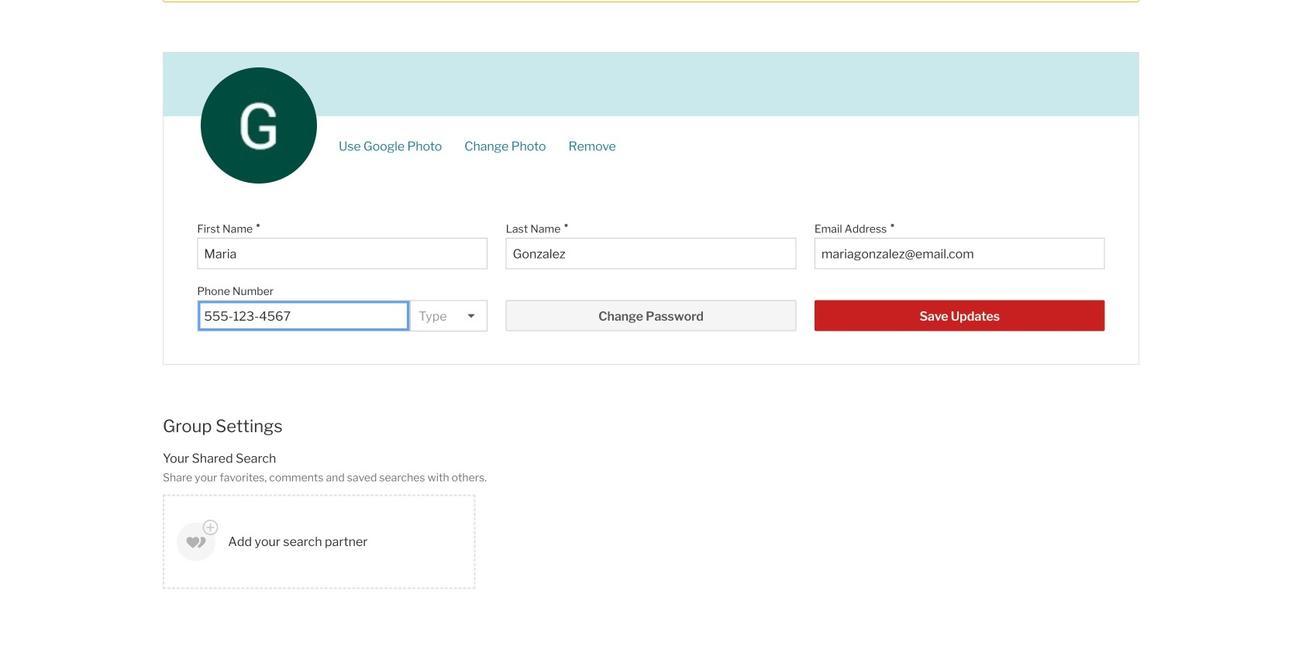 Task type: vqa. For each thing, say whether or not it's contained in the screenshot.
SECTION
yes



Task type: describe. For each thing, give the bounding box(es) containing it.
First Name text field
[[204, 246, 481, 262]]

Last Name text field
[[513, 246, 790, 262]]

last name. required field. element
[[506, 215, 789, 238]]

phone number element
[[197, 277, 403, 300]]



Task type: locate. For each thing, give the bounding box(es) containing it.
first name. required field. element
[[197, 215, 480, 238]]

section
[[163, 0, 1140, 2]]

Email Address email field
[[822, 246, 1099, 262]]

Phone Number telephone field
[[204, 309, 403, 324]]

email address. required field. element
[[815, 215, 1098, 238]]



